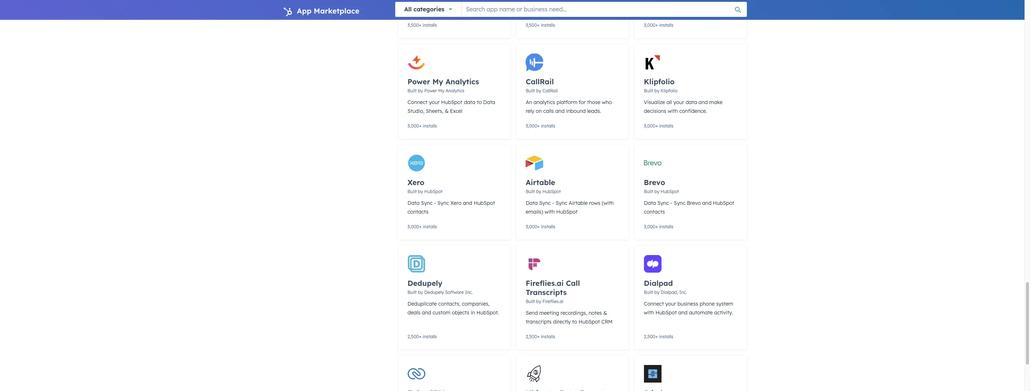 Task type: describe. For each thing, give the bounding box(es) containing it.
transcripts
[[526, 318, 552, 325]]

connect your business phone system with hubspot and automate activity.
[[644, 301, 734, 316]]

inc. inside dedupely built by dedupely software inc.
[[465, 290, 473, 295]]

data for brevo
[[644, 200, 656, 206]]

all categories button
[[395, 2, 462, 17]]

built for dedupely
[[408, 290, 417, 295]]

by for klipfolio
[[655, 88, 660, 93]]

platform
[[557, 99, 578, 106]]

1 3,500 + installs from the left
[[408, 22, 437, 28]]

decisions
[[644, 108, 667, 114]]

3,000 + installs for callrail
[[526, 123, 556, 129]]

connect for built
[[644, 301, 664, 307]]

2,500 + installs for dedupely
[[408, 334, 437, 339]]

and inside data sync - sync brevo and hubspot contacts
[[703, 200, 712, 206]]

& inside send meeting recordings, notes & transcripts directly to hubspot crm
[[604, 310, 607, 316]]

0 vertical spatial fireflies.ai
[[526, 279, 564, 288]]

dialpad
[[644, 279, 673, 288]]

+ for dialpad
[[656, 334, 658, 339]]

dialpad built by dialpad, inc.
[[644, 279, 687, 295]]

brevo inside data sync - sync brevo and hubspot contacts
[[687, 200, 701, 206]]

all
[[404, 5, 412, 13]]

deduplicate
[[408, 301, 437, 307]]

3,000 for xero
[[408, 224, 419, 229]]

+ for callrail
[[537, 123, 540, 129]]

hubspot inside data sync - sync xero and hubspot contacts
[[474, 200, 495, 206]]

custom
[[433, 309, 451, 316]]

notes
[[589, 310, 602, 316]]

installs for dialpad
[[659, 334, 674, 339]]

3,000 for power my analytics
[[408, 123, 419, 129]]

- for airtable
[[553, 200, 555, 206]]

1 vertical spatial power
[[425, 88, 437, 93]]

phone
[[700, 301, 715, 307]]

hubspot inside 'connect your business phone system with hubspot and automate activity.'
[[656, 309, 677, 316]]

3 sync from the left
[[539, 200, 551, 206]]

contacts,
[[438, 301, 461, 307]]

analytics
[[534, 99, 555, 106]]

and inside visualize all your data and make decisions with confidence.
[[699, 99, 708, 106]]

3,000 + installs for klipfolio
[[644, 123, 674, 129]]

sheets,
[[426, 108, 444, 114]]

crm
[[602, 318, 613, 325]]

built for xero
[[408, 189, 417, 194]]

fireflies.ai call transcripts built by fireflies.ai
[[526, 279, 580, 304]]

excel
[[450, 108, 463, 114]]

by for callrail
[[536, 88, 542, 93]]

data for airtable
[[526, 200, 538, 206]]

+ for xero
[[419, 224, 422, 229]]

3,000 + installs for brevo
[[644, 224, 674, 229]]

inbound
[[566, 108, 586, 114]]

who
[[602, 99, 612, 106]]

1 analytics from the top
[[446, 77, 479, 86]]

installs for brevo
[[660, 224, 674, 229]]

& inside connect your hubspot data to data studio, sheets, & excel
[[445, 108, 449, 114]]

visualize
[[644, 99, 665, 106]]

data for power my analytics
[[464, 99, 476, 106]]

installs for dedupely
[[423, 334, 437, 339]]

all
[[667, 99, 672, 106]]

send meeting recordings, notes & transcripts directly to hubspot crm
[[526, 310, 613, 325]]

installs for callrail
[[541, 123, 556, 129]]

klipfolio built by klipfolio
[[644, 77, 678, 93]]

to inside send meeting recordings, notes & transcripts directly to hubspot crm
[[572, 318, 577, 325]]

rows
[[589, 200, 601, 206]]

3,000 + installs for xero
[[408, 224, 437, 229]]

by for dialpad
[[655, 290, 660, 295]]

to inside connect your hubspot data to data studio, sheets, & excel
[[477, 99, 482, 106]]

6 sync from the left
[[674, 200, 686, 206]]

0 vertical spatial dedupely
[[408, 279, 443, 288]]

emails)
[[526, 209, 544, 215]]

visualize all your data and make decisions with confidence.
[[644, 99, 723, 114]]

2,500 for dedupely
[[408, 334, 419, 339]]

companies,
[[462, 301, 490, 307]]

by for airtable
[[536, 189, 542, 194]]

by inside power my analytics built by power my analytics
[[418, 88, 423, 93]]

+ for dedupely
[[419, 334, 422, 339]]

data sync - sync xero and hubspot contacts
[[408, 200, 495, 215]]

built for callrail
[[526, 88, 535, 93]]

meeting
[[540, 310, 559, 316]]

0 vertical spatial my
[[433, 77, 443, 86]]

rely
[[526, 108, 535, 114]]

(with
[[602, 200, 614, 206]]

calls
[[544, 108, 554, 114]]

contacts for brevo
[[644, 209, 665, 215]]

- for brevo
[[671, 200, 673, 206]]

power my analytics built by power my analytics
[[408, 77, 479, 93]]

2,500 + installs for dialpad
[[644, 334, 674, 339]]

+ for airtable
[[537, 224, 540, 229]]

directly
[[553, 318, 571, 325]]

those
[[587, 99, 601, 106]]

3,000 for klipfolio
[[644, 123, 656, 129]]

automate
[[689, 309, 713, 316]]



Task type: vqa. For each thing, say whether or not it's contained in the screenshot.
"hubspot" inside the Brevo Built by HubSpot
yes



Task type: locate. For each thing, give the bounding box(es) containing it.
0 vertical spatial analytics
[[446, 77, 479, 86]]

airtable left rows on the bottom right
[[569, 200, 588, 206]]

+ for power
[[419, 123, 422, 129]]

transcripts
[[526, 288, 567, 297]]

& up crm
[[604, 310, 607, 316]]

1 horizontal spatial 2,500
[[526, 334, 537, 339]]

app
[[297, 6, 312, 15]]

data
[[464, 99, 476, 106], [686, 99, 697, 106]]

0 horizontal spatial 3,500
[[408, 22, 419, 28]]

inc.
[[465, 290, 473, 295], [680, 290, 687, 295]]

categories
[[414, 5, 445, 13]]

1 vertical spatial xero
[[451, 200, 462, 206]]

your right all
[[674, 99, 685, 106]]

- down the "brevo built by hubspot"
[[671, 200, 673, 206]]

2 3,500 + installs from the left
[[526, 22, 555, 28]]

built
[[408, 88, 417, 93], [526, 88, 535, 93], [644, 88, 654, 93], [408, 189, 417, 194], [526, 189, 535, 194], [644, 189, 654, 194], [408, 290, 417, 295], [644, 290, 654, 295], [526, 299, 535, 304]]

1 horizontal spatial -
[[553, 200, 555, 206]]

connect inside connect your hubspot data to data studio, sheets, & excel
[[408, 99, 428, 106]]

3,000 + installs for airtable
[[526, 224, 556, 229]]

by down transcripts
[[536, 299, 542, 304]]

app marketplace
[[297, 6, 360, 15]]

- inside data sync - sync xero and hubspot contacts
[[434, 200, 436, 206]]

an analytics platform for those who rely on calls and inbound leads.
[[526, 99, 612, 114]]

+ for klipfolio
[[656, 123, 658, 129]]

data up confidence.
[[686, 99, 697, 106]]

brevo inside the "brevo built by hubspot"
[[644, 178, 666, 187]]

by up emails)
[[536, 189, 542, 194]]

power up studio,
[[408, 77, 430, 86]]

and inside data sync - sync xero and hubspot contacts
[[463, 200, 473, 206]]

built inside airtable built by hubspot
[[526, 189, 535, 194]]

3,000 for brevo
[[644, 224, 656, 229]]

hubspot inside connect your hubspot data to data studio, sheets, & excel
[[441, 99, 463, 106]]

leads.
[[587, 108, 601, 114]]

0 vertical spatial &
[[445, 108, 449, 114]]

hubspot inside send meeting recordings, notes & transcripts directly to hubspot crm
[[579, 318, 600, 325]]

by inside dedupely built by dedupely software inc.
[[418, 290, 423, 295]]

your inside connect your hubspot data to data studio, sheets, & excel
[[429, 99, 440, 106]]

1 horizontal spatial &
[[604, 310, 607, 316]]

0 vertical spatial to
[[477, 99, 482, 106]]

data
[[483, 99, 496, 106], [408, 200, 420, 206], [526, 200, 538, 206], [644, 200, 656, 206]]

data inside data sync - sync xero and hubspot contacts
[[408, 200, 420, 206]]

data down power my analytics built by power my analytics
[[464, 99, 476, 106]]

data inside connect your hubspot data to data studio, sheets, & excel
[[483, 99, 496, 106]]

by for dedupely
[[418, 290, 423, 295]]

Search app name or business need... search field
[[462, 2, 747, 16]]

2 - from the left
[[553, 200, 555, 206]]

-
[[434, 200, 436, 206], [553, 200, 555, 206], [671, 200, 673, 206]]

0 vertical spatial connect
[[408, 99, 428, 106]]

0 vertical spatial klipfolio
[[644, 77, 675, 86]]

1 vertical spatial connect
[[644, 301, 664, 307]]

hubspot.
[[477, 309, 499, 316]]

klipfolio up visualize
[[644, 77, 675, 86]]

1 vertical spatial callrail
[[543, 88, 558, 93]]

data for klipfolio
[[686, 99, 697, 106]]

+ for brevo
[[656, 224, 658, 229]]

data for xero
[[408, 200, 420, 206]]

with
[[668, 108, 678, 114], [545, 209, 555, 215], [644, 309, 654, 316]]

software
[[445, 290, 464, 295]]

contacts inside data sync - sync xero and hubspot contacts
[[408, 209, 429, 215]]

inc. up business
[[680, 290, 687, 295]]

installs for xero
[[423, 224, 437, 229]]

installs for airtable
[[541, 224, 556, 229]]

1 horizontal spatial airtable
[[569, 200, 588, 206]]

2 horizontal spatial 2,500
[[644, 334, 656, 339]]

connect inside 'connect your business phone system with hubspot and automate activity.'
[[644, 301, 664, 307]]

1 horizontal spatial 3,500 + installs
[[526, 22, 555, 28]]

1 vertical spatial my
[[438, 88, 445, 93]]

+ for fireflies.ai
[[537, 334, 540, 339]]

1 vertical spatial &
[[604, 310, 607, 316]]

brevo built by hubspot
[[644, 178, 679, 194]]

connect down dialpad,
[[644, 301, 664, 307]]

1 vertical spatial dedupely
[[425, 290, 444, 295]]

3,000 + installs for power my analytics
[[408, 123, 437, 129]]

send
[[526, 310, 538, 316]]

your for power
[[429, 99, 440, 106]]

airtable built by hubspot
[[526, 178, 561, 194]]

0 vertical spatial brevo
[[644, 178, 666, 187]]

3,000 for callrail
[[526, 123, 537, 129]]

by inside airtable built by hubspot
[[536, 189, 542, 194]]

built inside dialpad built by dialpad, inc.
[[644, 290, 654, 295]]

analytics
[[446, 77, 479, 86], [446, 88, 465, 93]]

hubspot inside "data sync - sync airtable rows (with emails) with hubspot"
[[557, 209, 578, 215]]

built inside power my analytics built by power my analytics
[[408, 88, 417, 93]]

1 vertical spatial to
[[572, 318, 577, 325]]

0 vertical spatial with
[[668, 108, 678, 114]]

airtable
[[526, 178, 555, 187], [569, 200, 588, 206]]

studio,
[[408, 108, 425, 114]]

connect for my
[[408, 99, 428, 106]]

1 - from the left
[[434, 200, 436, 206]]

2,500 for fireflies.ai call transcripts
[[526, 334, 537, 339]]

confidence.
[[680, 108, 708, 114]]

airtable inside "data sync - sync airtable rows (with emails) with hubspot"
[[569, 200, 588, 206]]

3 2,500 from the left
[[644, 334, 656, 339]]

- down airtable built by hubspot
[[553, 200, 555, 206]]

by inside callrail built by callrail
[[536, 88, 542, 93]]

0 horizontal spatial 2,500 + installs
[[408, 334, 437, 339]]

3,000
[[644, 22, 656, 28], [408, 123, 419, 129], [526, 123, 537, 129], [644, 123, 656, 129], [408, 224, 419, 229], [526, 224, 537, 229], [644, 224, 656, 229]]

and inside 'deduplicate contacts, companies, deals and custom objects in hubspot.'
[[422, 309, 431, 316]]

airtable up emails)
[[526, 178, 555, 187]]

your down dialpad,
[[666, 301, 676, 307]]

2 3,500 from the left
[[526, 22, 537, 28]]

built inside klipfolio built by klipfolio
[[644, 88, 654, 93]]

2 data from the left
[[686, 99, 697, 106]]

hubspot
[[441, 99, 463, 106], [425, 189, 443, 194], [543, 189, 561, 194], [661, 189, 679, 194], [474, 200, 495, 206], [713, 200, 735, 206], [557, 209, 578, 215], [656, 309, 677, 316], [579, 318, 600, 325]]

3 - from the left
[[671, 200, 673, 206]]

your inside 'connect your business phone system with hubspot and automate activity.'
[[666, 301, 676, 307]]

1 data from the left
[[464, 99, 476, 106]]

by up "deduplicate"
[[418, 290, 423, 295]]

by up "analytics" on the top right of page
[[536, 88, 542, 93]]

1 vertical spatial brevo
[[687, 200, 701, 206]]

with right emails)
[[545, 209, 555, 215]]

system
[[717, 301, 734, 307]]

power
[[408, 77, 430, 86], [425, 88, 437, 93]]

hubspot inside the "brevo built by hubspot"
[[661, 189, 679, 194]]

airtable inside airtable built by hubspot
[[526, 178, 555, 187]]

by
[[418, 88, 423, 93], [536, 88, 542, 93], [655, 88, 660, 93], [418, 189, 423, 194], [536, 189, 542, 194], [655, 189, 660, 194], [418, 290, 423, 295], [655, 290, 660, 295], [536, 299, 542, 304]]

power up sheets,
[[425, 88, 437, 93]]

xero built by hubspot
[[408, 178, 443, 194]]

with inside visualize all your data and make decisions with confidence.
[[668, 108, 678, 114]]

contacts for xero
[[408, 209, 429, 215]]

1 horizontal spatial connect
[[644, 301, 664, 307]]

an
[[526, 99, 532, 106]]

by inside xero built by hubspot
[[418, 189, 423, 194]]

0 horizontal spatial data
[[464, 99, 476, 106]]

activity.
[[715, 309, 733, 316]]

by inside the "brevo built by hubspot"
[[655, 189, 660, 194]]

your
[[429, 99, 440, 106], [674, 99, 685, 106], [666, 301, 676, 307]]

0 vertical spatial airtable
[[526, 178, 555, 187]]

in
[[471, 309, 475, 316]]

1 horizontal spatial inc.
[[680, 290, 687, 295]]

recordings,
[[561, 310, 588, 316]]

by inside klipfolio built by klipfolio
[[655, 88, 660, 93]]

1 vertical spatial fireflies.ai
[[543, 299, 564, 304]]

contacts inside data sync - sync brevo and hubspot contacts
[[644, 209, 665, 215]]

1 2,500 from the left
[[408, 334, 419, 339]]

1 horizontal spatial to
[[572, 318, 577, 325]]

with inside 'connect your business phone system with hubspot and automate activity.'
[[644, 309, 654, 316]]

klipfolio up all
[[661, 88, 678, 93]]

all categories
[[404, 5, 445, 13]]

2 horizontal spatial with
[[668, 108, 678, 114]]

- inside data sync - sync brevo and hubspot contacts
[[671, 200, 673, 206]]

built inside the "brevo built by hubspot"
[[644, 189, 654, 194]]

on
[[536, 108, 542, 114]]

&
[[445, 108, 449, 114], [604, 310, 607, 316]]

1 vertical spatial analytics
[[446, 88, 465, 93]]

1 vertical spatial airtable
[[569, 200, 588, 206]]

your for dialpad
[[666, 301, 676, 307]]

inc. up the companies,
[[465, 290, 473, 295]]

your inside visualize all your data and make decisions with confidence.
[[674, 99, 685, 106]]

connect
[[408, 99, 428, 106], [644, 301, 664, 307]]

by up studio,
[[418, 88, 423, 93]]

3,000 + installs
[[644, 22, 674, 28], [408, 123, 437, 129], [526, 123, 556, 129], [644, 123, 674, 129], [408, 224, 437, 229], [526, 224, 556, 229], [644, 224, 674, 229]]

and inside 'connect your business phone system with hubspot and automate activity.'
[[679, 309, 688, 316]]

objects
[[452, 309, 470, 316]]

built for klipfolio
[[644, 88, 654, 93]]

1 vertical spatial with
[[545, 209, 555, 215]]

5 sync from the left
[[658, 200, 669, 206]]

1 horizontal spatial contacts
[[644, 209, 665, 215]]

2 sync from the left
[[438, 200, 449, 206]]

for
[[579, 99, 586, 106]]

0 horizontal spatial connect
[[408, 99, 428, 106]]

3,500
[[408, 22, 419, 28], [526, 22, 537, 28]]

contacts
[[408, 209, 429, 215], [644, 209, 665, 215]]

data sync - sync airtable rows (with emails) with hubspot
[[526, 200, 614, 215]]

by inside dialpad built by dialpad, inc.
[[655, 290, 660, 295]]

connect up studio,
[[408, 99, 428, 106]]

2 analytics from the top
[[446, 88, 465, 93]]

business
[[678, 301, 699, 307]]

installs for power
[[423, 123, 437, 129]]

hubspot inside xero built by hubspot
[[425, 189, 443, 194]]

contacts down the "brevo built by hubspot"
[[644, 209, 665, 215]]

0 vertical spatial power
[[408, 77, 430, 86]]

0 horizontal spatial contacts
[[408, 209, 429, 215]]

data inside "data sync - sync airtable rows (with emails) with hubspot"
[[526, 200, 538, 206]]

built for airtable
[[526, 189, 535, 194]]

0 horizontal spatial 2,500
[[408, 334, 419, 339]]

by down dialpad
[[655, 290, 660, 295]]

1 2,500 + installs from the left
[[408, 334, 437, 339]]

built inside xero built by hubspot
[[408, 189, 417, 194]]

0 horizontal spatial with
[[545, 209, 555, 215]]

0 horizontal spatial to
[[477, 99, 482, 106]]

data sync - sync brevo and hubspot contacts
[[644, 200, 735, 215]]

built for brevo
[[644, 189, 654, 194]]

2 horizontal spatial 2,500 + installs
[[644, 334, 674, 339]]

1 horizontal spatial 2,500 + installs
[[526, 334, 555, 339]]

and
[[699, 99, 708, 106], [556, 108, 565, 114], [463, 200, 473, 206], [703, 200, 712, 206], [422, 309, 431, 316], [679, 309, 688, 316]]

by for brevo
[[655, 189, 660, 194]]

by up visualize
[[655, 88, 660, 93]]

0 horizontal spatial inc.
[[465, 290, 473, 295]]

sync
[[421, 200, 433, 206], [438, 200, 449, 206], [539, 200, 551, 206], [556, 200, 568, 206], [658, 200, 669, 206], [674, 200, 686, 206]]

2,500 + installs
[[408, 334, 437, 339], [526, 334, 555, 339], [644, 334, 674, 339]]

installs
[[423, 22, 437, 28], [541, 22, 555, 28], [660, 22, 674, 28], [423, 123, 437, 129], [541, 123, 556, 129], [660, 123, 674, 129], [423, 224, 437, 229], [541, 224, 556, 229], [660, 224, 674, 229], [423, 334, 437, 339], [541, 334, 555, 339], [659, 334, 674, 339]]

with down dialpad built by dialpad, inc.
[[644, 309, 654, 316]]

2 horizontal spatial -
[[671, 200, 673, 206]]

data inside connect your hubspot data to data studio, sheets, & excel
[[464, 99, 476, 106]]

brevo
[[644, 178, 666, 187], [687, 200, 701, 206]]

built inside dedupely built by dedupely software inc.
[[408, 290, 417, 295]]

2 2,500 + installs from the left
[[526, 334, 555, 339]]

call
[[566, 279, 580, 288]]

1 horizontal spatial 3,500
[[526, 22, 537, 28]]

xero inside xero built by hubspot
[[408, 178, 425, 187]]

0 horizontal spatial -
[[434, 200, 436, 206]]

installs for klipfolio
[[660, 123, 674, 129]]

3 2,500 + installs from the left
[[644, 334, 674, 339]]

data inside visualize all your data and make decisions with confidence.
[[686, 99, 697, 106]]

by inside fireflies.ai call transcripts built by fireflies.ai
[[536, 299, 542, 304]]

3,000 for airtable
[[526, 224, 537, 229]]

dialpad,
[[661, 290, 678, 295]]

2 vertical spatial with
[[644, 309, 654, 316]]

by up data sync - sync xero and hubspot contacts
[[418, 189, 423, 194]]

3,500 + installs
[[408, 22, 437, 28], [526, 22, 555, 28]]

- down xero built by hubspot
[[434, 200, 436, 206]]

hubspot inside data sync - sync brevo and hubspot contacts
[[713, 200, 735, 206]]

1 vertical spatial klipfolio
[[661, 88, 678, 93]]

deduplicate contacts, companies, deals and custom objects in hubspot.
[[408, 301, 499, 316]]

0 horizontal spatial brevo
[[644, 178, 666, 187]]

installs for fireflies.ai
[[541, 334, 555, 339]]

1 3,500 from the left
[[408, 22, 419, 28]]

xero
[[408, 178, 425, 187], [451, 200, 462, 206]]

0 horizontal spatial xero
[[408, 178, 425, 187]]

callrail
[[526, 77, 554, 86], [543, 88, 558, 93]]

1 inc. from the left
[[465, 290, 473, 295]]

fireflies.ai
[[526, 279, 564, 288], [543, 299, 564, 304]]

2,500
[[408, 334, 419, 339], [526, 334, 537, 339], [644, 334, 656, 339]]

your up sheets,
[[429, 99, 440, 106]]

0 vertical spatial xero
[[408, 178, 425, 187]]

built inside callrail built by callrail
[[526, 88, 535, 93]]

xero inside data sync - sync xero and hubspot contacts
[[451, 200, 462, 206]]

2,500 for dialpad
[[644, 334, 656, 339]]

- for xero
[[434, 200, 436, 206]]

by for xero
[[418, 189, 423, 194]]

4 sync from the left
[[556, 200, 568, 206]]

and inside an analytics platform for those who rely on calls and inbound leads.
[[556, 108, 565, 114]]

1 horizontal spatial xero
[[451, 200, 462, 206]]

1 horizontal spatial with
[[644, 309, 654, 316]]

+
[[419, 22, 422, 28], [537, 22, 540, 28], [656, 22, 658, 28], [419, 123, 422, 129], [537, 123, 540, 129], [656, 123, 658, 129], [419, 224, 422, 229], [537, 224, 540, 229], [656, 224, 658, 229], [419, 334, 422, 339], [537, 334, 540, 339], [656, 334, 658, 339]]

1 horizontal spatial brevo
[[687, 200, 701, 206]]

hubspot inside airtable built by hubspot
[[543, 189, 561, 194]]

callrail built by callrail
[[526, 77, 558, 93]]

deals
[[408, 309, 421, 316]]

2 2,500 from the left
[[526, 334, 537, 339]]

1 sync from the left
[[421, 200, 433, 206]]

with inside "data sync - sync airtable rows (with emails) with hubspot"
[[545, 209, 555, 215]]

by up data sync - sync brevo and hubspot contacts
[[655, 189, 660, 194]]

contacts down xero built by hubspot
[[408, 209, 429, 215]]

1 contacts from the left
[[408, 209, 429, 215]]

dedupely
[[408, 279, 443, 288], [425, 290, 444, 295]]

marketplace
[[314, 6, 360, 15]]

- inside "data sync - sync airtable rows (with emails) with hubspot"
[[553, 200, 555, 206]]

to
[[477, 99, 482, 106], [572, 318, 577, 325]]

dedupely built by dedupely software inc.
[[408, 279, 473, 295]]

built for dialpad
[[644, 290, 654, 295]]

inc. inside dialpad built by dialpad, inc.
[[680, 290, 687, 295]]

0 horizontal spatial &
[[445, 108, 449, 114]]

make
[[710, 99, 723, 106]]

with down all
[[668, 108, 678, 114]]

klipfolio
[[644, 77, 675, 86], [661, 88, 678, 93]]

built inside fireflies.ai call transcripts built by fireflies.ai
[[526, 299, 535, 304]]

2,500 + installs for fireflies.ai call transcripts
[[526, 334, 555, 339]]

& left the excel
[[445, 108, 449, 114]]

2 inc. from the left
[[680, 290, 687, 295]]

fireflies.ai left call at bottom
[[526, 279, 564, 288]]

connect your hubspot data to data studio, sheets, & excel
[[408, 99, 496, 114]]

0 horizontal spatial 3,500 + installs
[[408, 22, 437, 28]]

0 horizontal spatial airtable
[[526, 178, 555, 187]]

1 horizontal spatial data
[[686, 99, 697, 106]]

data inside data sync - sync brevo and hubspot contacts
[[644, 200, 656, 206]]

0 vertical spatial callrail
[[526, 77, 554, 86]]

2 contacts from the left
[[644, 209, 665, 215]]

fireflies.ai down transcripts
[[543, 299, 564, 304]]



